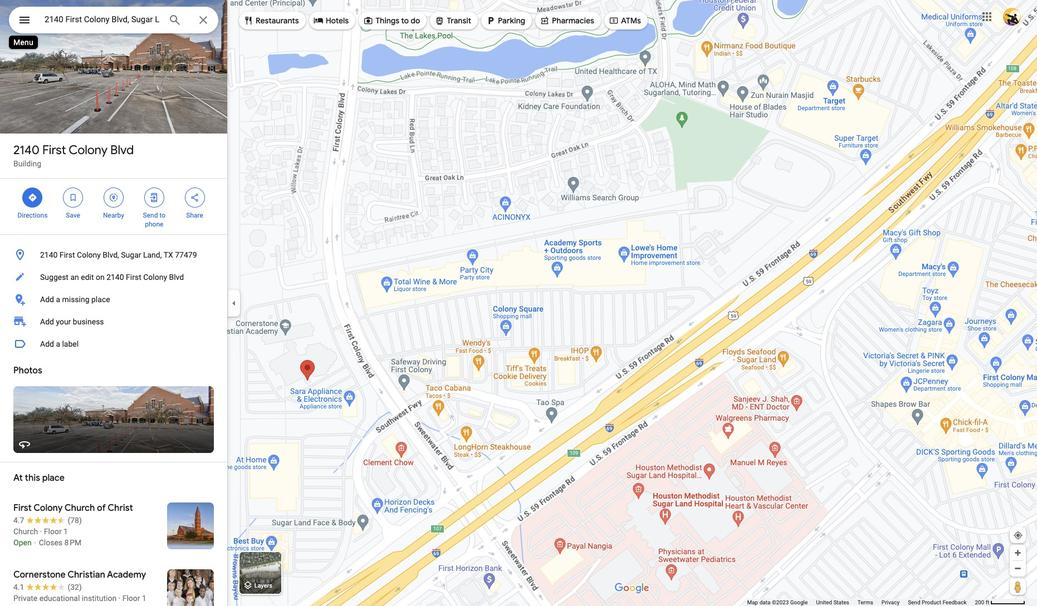 Task type: vqa. For each thing, say whether or not it's contained in the screenshot.
1,660,871 photos "BUTTON"
no



Task type: describe. For each thing, give the bounding box(es) containing it.
photos
[[13, 365, 42, 377]]

terms
[[858, 600, 873, 606]]

a for missing
[[56, 295, 60, 304]]

nearby
[[103, 212, 124, 219]]

show street view coverage image
[[1010, 579, 1026, 595]]


[[18, 12, 31, 28]]

closes
[[39, 539, 62, 548]]

suggest an edit on 2140 first colony blvd
[[40, 273, 184, 282]]

add for add a label
[[40, 340, 54, 349]]

4.7
[[13, 516, 24, 525]]

open
[[13, 539, 32, 548]]

at this place
[[13, 473, 65, 484]]

google account: ben nelson  
(ben.nelson1980@gmail.com) image
[[1003, 8, 1021, 25]]

product
[[922, 600, 941, 606]]

your
[[56, 317, 71, 326]]

missing
[[62, 295, 89, 304]]

building
[[13, 159, 41, 168]]

academy
[[107, 570, 146, 581]]

first inside button
[[60, 251, 75, 260]]

this
[[25, 473, 40, 484]]

 hotels
[[313, 14, 349, 27]]

restaurants
[[256, 16, 299, 26]]

cornerstone
[[13, 570, 66, 581]]

zoom in image
[[1014, 549, 1022, 558]]

send to phone
[[143, 212, 165, 228]]


[[435, 14, 445, 27]]

christ
[[108, 503, 133, 514]]

parking
[[498, 16, 525, 26]]

feedback
[[943, 600, 967, 606]]

privacy button
[[882, 599, 900, 607]]

atms
[[621, 16, 641, 26]]

add for add your business
[[40, 317, 54, 326]]

add a missing place button
[[0, 289, 227, 311]]

pharmacies
[[552, 16, 594, 26]]

colony inside 2140 first colony blvd, sugar land, tx 77479 button
[[77, 251, 101, 260]]

200
[[975, 600, 984, 606]]

edit
[[81, 273, 94, 282]]

map
[[747, 600, 758, 606]]

save
[[66, 212, 80, 219]]

add a label
[[40, 340, 79, 349]]

actions for 2140 first colony blvd region
[[0, 179, 227, 234]]

ft
[[986, 600, 990, 606]]

to inside  things to do
[[401, 16, 409, 26]]

institution
[[82, 594, 116, 603]]

77479
[[175, 251, 197, 260]]

add a label button
[[0, 333, 227, 355]]


[[609, 14, 619, 27]]


[[68, 192, 78, 204]]

blvd inside 2140 first colony blvd building
[[110, 143, 134, 158]]

first colony church of christ
[[13, 503, 133, 514]]


[[540, 14, 550, 27]]

to inside send to phone
[[160, 212, 165, 219]]

 parking
[[486, 14, 525, 27]]

directions
[[18, 212, 48, 219]]

2140 for blvd
[[13, 143, 40, 158]]

church inside church · floor 1 open ⋅ closes 8 pm
[[13, 527, 38, 536]]

4.1
[[13, 583, 24, 592]]

business
[[73, 317, 104, 326]]

private
[[13, 594, 37, 603]]


[[363, 14, 373, 27]]

states
[[833, 600, 849, 606]]

show your location image
[[1013, 531, 1023, 541]]

place inside "button"
[[91, 295, 110, 304]]

1 vertical spatial place
[[42, 473, 65, 484]]

zoom out image
[[1014, 565, 1022, 573]]


[[486, 14, 496, 27]]

none field inside 2140 first colony blvd, sugar land, tx 77479 field
[[45, 13, 159, 26]]

things
[[375, 16, 399, 26]]

add your business
[[40, 317, 104, 326]]

send for send to phone
[[143, 212, 158, 219]]

united states button
[[816, 599, 849, 607]]

collapse side panel image
[[228, 297, 240, 309]]

terms button
[[858, 599, 873, 607]]

send product feedback
[[908, 600, 967, 606]]

private educational institution · floor 1
[[13, 594, 146, 603]]

 restaurants
[[243, 14, 299, 27]]

1 vertical spatial 1
[[142, 594, 146, 603]]

 atms
[[609, 14, 641, 27]]

2140 first colony blvd, sugar land, tx 77479
[[40, 251, 197, 260]]

2140 inside suggest an edit on 2140 first colony blvd 'button'
[[106, 273, 124, 282]]


[[190, 192, 200, 204]]

christian
[[68, 570, 105, 581]]

1 vertical spatial floor
[[122, 594, 140, 603]]

2140 first colony blvd main content
[[0, 0, 227, 607]]



Task type: locate. For each thing, give the bounding box(es) containing it.

[[243, 14, 253, 27]]

2 vertical spatial add
[[40, 340, 54, 349]]

1 horizontal spatial to
[[401, 16, 409, 26]]

1 vertical spatial ·
[[118, 594, 120, 603]]

1 vertical spatial blvd
[[169, 273, 184, 282]]

0 vertical spatial add
[[40, 295, 54, 304]]

2140
[[13, 143, 40, 158], [40, 251, 58, 260], [106, 273, 124, 282]]

suggest an edit on 2140 first colony blvd button
[[0, 266, 227, 289]]

·
[[40, 527, 42, 536], [118, 594, 120, 603]]

land,
[[143, 251, 162, 260]]

phone
[[145, 221, 163, 228]]

1
[[64, 527, 68, 536], [142, 594, 146, 603]]

1 down academy
[[142, 594, 146, 603]]

4.7 stars 78 reviews image
[[13, 515, 82, 526]]

(32)
[[68, 583, 82, 592]]

1 vertical spatial a
[[56, 340, 60, 349]]

0 vertical spatial a
[[56, 295, 60, 304]]

1 add from the top
[[40, 295, 54, 304]]

suggest
[[40, 273, 68, 282]]

0 horizontal spatial place
[[42, 473, 65, 484]]

2 add from the top
[[40, 317, 54, 326]]

0 vertical spatial 1
[[64, 527, 68, 536]]

colony inside suggest an edit on 2140 first colony blvd 'button'
[[143, 273, 167, 282]]

2140 right on
[[106, 273, 124, 282]]

united states
[[816, 600, 849, 606]]

1 a from the top
[[56, 295, 60, 304]]

0 horizontal spatial to
[[160, 212, 165, 219]]

colony inside 2140 first colony blvd building
[[69, 143, 107, 158]]

· right institution
[[118, 594, 120, 603]]

0 vertical spatial to
[[401, 16, 409, 26]]

add your business link
[[0, 311, 227, 333]]

google
[[790, 600, 808, 606]]

1 horizontal spatial place
[[91, 295, 110, 304]]

send inside send to phone
[[143, 212, 158, 219]]

(78)
[[68, 516, 82, 525]]

blvd inside 'button'
[[169, 273, 184, 282]]

send
[[143, 212, 158, 219], [908, 600, 920, 606]]

add left your
[[40, 317, 54, 326]]

0 horizontal spatial ·
[[40, 527, 42, 536]]

1 vertical spatial 2140
[[40, 251, 58, 260]]

200 ft button
[[975, 600, 1025, 606]]

add a missing place
[[40, 295, 110, 304]]

0 vertical spatial ·
[[40, 527, 42, 536]]

at
[[13, 473, 23, 484]]

1 inside church · floor 1 open ⋅ closes 8 pm
[[64, 527, 68, 536]]

label
[[62, 340, 79, 349]]

floor up closes
[[44, 527, 62, 536]]

layers
[[254, 583, 272, 590]]

colony
[[69, 143, 107, 158], [77, 251, 101, 260], [143, 273, 167, 282], [34, 503, 63, 514]]

add left label
[[40, 340, 54, 349]]

colony up 
[[69, 143, 107, 158]]

 transit
[[435, 14, 471, 27]]

hotels
[[326, 16, 349, 26]]

2140 inside 2140 first colony blvd building
[[13, 143, 40, 158]]

place down on
[[91, 295, 110, 304]]

send left the 'product'
[[908, 600, 920, 606]]

0 horizontal spatial blvd
[[110, 143, 134, 158]]

google maps element
[[0, 0, 1037, 607]]

2140 up building
[[13, 143, 40, 158]]

0 horizontal spatial 2140
[[13, 143, 40, 158]]

transit
[[447, 16, 471, 26]]

0 vertical spatial 2140
[[13, 143, 40, 158]]

⋅
[[33, 539, 37, 548]]

0 horizontal spatial church
[[13, 527, 38, 536]]

send up phone
[[143, 212, 158, 219]]

an
[[70, 273, 79, 282]]

2 a from the top
[[56, 340, 60, 349]]

first inside 2140 first colony blvd building
[[42, 143, 66, 158]]

to up phone
[[160, 212, 165, 219]]

first
[[42, 143, 66, 158], [60, 251, 75, 260], [126, 273, 141, 282], [13, 503, 32, 514]]

footer inside google maps element
[[747, 599, 975, 607]]

church
[[64, 503, 95, 514], [13, 527, 38, 536]]

1 vertical spatial add
[[40, 317, 54, 326]]

0 horizontal spatial send
[[143, 212, 158, 219]]

to left do at the top left of page
[[401, 16, 409, 26]]

send inside button
[[908, 600, 920, 606]]

a left label
[[56, 340, 60, 349]]

data
[[760, 600, 771, 606]]

add for add a missing place
[[40, 295, 54, 304]]

church · floor 1 open ⋅ closes 8 pm
[[13, 527, 81, 548]]

a for label
[[56, 340, 60, 349]]

 search field
[[9, 7, 218, 36]]

first inside 'button'
[[126, 273, 141, 282]]

a inside add a label button
[[56, 340, 60, 349]]

1 horizontal spatial ·
[[118, 594, 120, 603]]

footer containing map data ©2023 google
[[747, 599, 975, 607]]

send product feedback button
[[908, 599, 967, 607]]

cornerstone christian academy
[[13, 570, 146, 581]]

share
[[186, 212, 203, 219]]

1 vertical spatial to
[[160, 212, 165, 219]]

1 vertical spatial church
[[13, 527, 38, 536]]

add down the suggest
[[40, 295, 54, 304]]

blvd up 
[[110, 143, 134, 158]]

2140 up the suggest
[[40, 251, 58, 260]]

0 vertical spatial church
[[64, 503, 95, 514]]

add inside add your business link
[[40, 317, 54, 326]]

None field
[[45, 13, 159, 26]]

united
[[816, 600, 832, 606]]

8 pm
[[64, 539, 81, 548]]

blvd down tx
[[169, 273, 184, 282]]

2140 inside 2140 first colony blvd, sugar land, tx 77479 button
[[40, 251, 58, 260]]

on
[[96, 273, 105, 282]]

0 vertical spatial blvd
[[110, 143, 134, 158]]


[[28, 192, 38, 204]]


[[109, 192, 119, 204]]

a left missing
[[56, 295, 60, 304]]

0 vertical spatial send
[[143, 212, 158, 219]]

2140 first colony blvd building
[[13, 143, 134, 168]]

map data ©2023 google
[[747, 600, 808, 606]]

floor inside church · floor 1 open ⋅ closes 8 pm
[[44, 527, 62, 536]]

0 horizontal spatial 1
[[64, 527, 68, 536]]

floor
[[44, 527, 62, 536], [122, 594, 140, 603]]

1 horizontal spatial floor
[[122, 594, 140, 603]]

do
[[411, 16, 420, 26]]

a inside add a missing place "button"
[[56, 295, 60, 304]]

3 add from the top
[[40, 340, 54, 349]]

1 horizontal spatial blvd
[[169, 273, 184, 282]]

· down 4.7 stars 78 reviews image
[[40, 527, 42, 536]]


[[149, 192, 159, 204]]

colony left blvd, on the left
[[77, 251, 101, 260]]

 button
[[9, 7, 40, 36]]

to
[[401, 16, 409, 26], [160, 212, 165, 219]]

privacy
[[882, 600, 900, 606]]

footer
[[747, 599, 975, 607]]

2140 for blvd,
[[40, 251, 58, 260]]

1 up the 8 pm
[[64, 527, 68, 536]]

add inside add a label button
[[40, 340, 54, 349]]

sugar
[[121, 251, 141, 260]]

· inside church · floor 1 open ⋅ closes 8 pm
[[40, 527, 42, 536]]

church up open
[[13, 527, 38, 536]]

church up (78)
[[64, 503, 95, 514]]

colony down land,
[[143, 273, 167, 282]]

1 horizontal spatial 2140
[[40, 251, 58, 260]]

2 vertical spatial 2140
[[106, 273, 124, 282]]

 pharmacies
[[540, 14, 594, 27]]

tx
[[164, 251, 173, 260]]

2 horizontal spatial 2140
[[106, 273, 124, 282]]

add
[[40, 295, 54, 304], [40, 317, 54, 326], [40, 340, 54, 349]]

blvd,
[[103, 251, 119, 260]]


[[313, 14, 323, 27]]

1 horizontal spatial 1
[[142, 594, 146, 603]]

0 vertical spatial place
[[91, 295, 110, 304]]

send for send product feedback
[[908, 600, 920, 606]]

2140 first colony blvd, sugar land, tx 77479 button
[[0, 244, 227, 266]]

0 vertical spatial floor
[[44, 527, 62, 536]]

place right this
[[42, 473, 65, 484]]

add inside add a missing place "button"
[[40, 295, 54, 304]]

of
[[97, 503, 106, 514]]

1 horizontal spatial send
[[908, 600, 920, 606]]

0 horizontal spatial floor
[[44, 527, 62, 536]]

1 vertical spatial send
[[908, 600, 920, 606]]

educational
[[39, 594, 80, 603]]

200 ft
[[975, 600, 990, 606]]

 things to do
[[363, 14, 420, 27]]

©2023
[[772, 600, 789, 606]]

2140 First Colony Blvd, Sugar Land, TX 77479 field
[[9, 7, 218, 33]]

4.1 stars 32 reviews image
[[13, 582, 82, 593]]

floor down academy
[[122, 594, 140, 603]]

1 horizontal spatial church
[[64, 503, 95, 514]]

colony up 4.7 stars 78 reviews image
[[34, 503, 63, 514]]

place
[[91, 295, 110, 304], [42, 473, 65, 484]]



